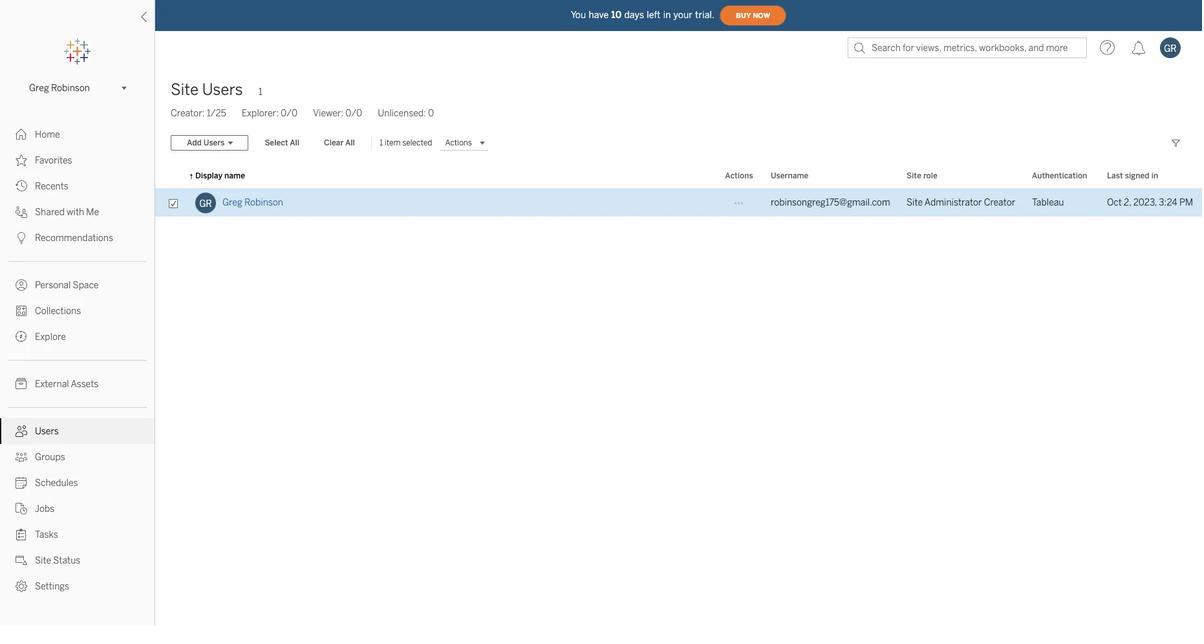 Task type: describe. For each thing, give the bounding box(es) containing it.
recommendations link
[[0, 225, 155, 251]]

main navigation. press the up and down arrow keys to access links. element
[[0, 122, 155, 600]]

oct
[[1108, 197, 1122, 208]]

shared
[[35, 207, 65, 218]]

robinson inside popup button
[[51, 82, 90, 93]]

jobs
[[35, 504, 55, 515]]

jobs link
[[0, 496, 155, 522]]

explore
[[35, 332, 66, 343]]

1/25
[[207, 108, 226, 119]]

external
[[35, 379, 69, 390]]

by text only_f5he34f image for users
[[16, 426, 27, 437]]

0/0 for explorer: 0/0
[[281, 108, 298, 119]]

schedules link
[[0, 470, 155, 496]]

viewer:
[[313, 108, 344, 119]]

greg robinson inside popup button
[[29, 82, 90, 93]]

select
[[265, 138, 288, 148]]

explorer: 0/0
[[242, 108, 298, 119]]

by text only_f5he34f image for schedules
[[16, 477, 27, 489]]

3:24
[[1160, 197, 1178, 208]]

selected
[[403, 138, 432, 148]]

by text only_f5he34f image for explore
[[16, 331, 27, 343]]

select all
[[265, 138, 300, 148]]

robinson inside row group
[[245, 197, 283, 208]]

1 for 1 item selected
[[380, 138, 383, 148]]

site status link
[[0, 548, 155, 574]]

users link
[[0, 419, 155, 444]]

clear all button
[[316, 135, 364, 151]]

site users
[[171, 80, 243, 99]]

your
[[674, 9, 693, 20]]

unlicensed: 0
[[378, 108, 434, 119]]

by text only_f5he34f image for external assets
[[16, 378, 27, 390]]

home
[[35, 129, 60, 140]]

username
[[771, 171, 809, 181]]

row containing greg robinson
[[155, 189, 1203, 217]]

by text only_f5he34f image for favorites
[[16, 155, 27, 166]]

tasks link
[[0, 522, 155, 548]]

personal space
[[35, 280, 99, 291]]

in inside grid
[[1152, 171, 1159, 181]]

left
[[647, 9, 661, 20]]

navigation panel element
[[0, 39, 155, 600]]

favorites link
[[0, 148, 155, 173]]

assets
[[71, 379, 99, 390]]

site for site administrator creator
[[907, 197, 923, 208]]

users for site users
[[202, 80, 243, 99]]

by text only_f5he34f image for home
[[16, 129, 27, 140]]

actions inside dropdown button
[[445, 138, 472, 148]]

name
[[225, 171, 245, 181]]

add users
[[187, 138, 225, 148]]

creator:
[[171, 108, 205, 119]]

2,
[[1124, 197, 1132, 208]]

recents
[[35, 181, 68, 192]]

by text only_f5he34f image for personal space
[[16, 279, 27, 291]]

greg robinson link
[[223, 189, 283, 217]]

me
[[86, 207, 99, 218]]

settings
[[35, 582, 69, 593]]

grid containing greg robinson
[[155, 164, 1203, 626]]

by text only_f5he34f image for tasks
[[16, 529, 27, 541]]

now
[[753, 11, 771, 20]]

site status
[[35, 556, 80, 567]]

display name
[[195, 171, 245, 181]]

all for clear all
[[345, 138, 355, 148]]

recents link
[[0, 173, 155, 199]]

trial.
[[696, 9, 715, 20]]

site for site users
[[171, 80, 199, 99]]

collections link
[[0, 298, 155, 324]]

0
[[428, 108, 434, 119]]

creator
[[984, 197, 1016, 208]]

actions button
[[440, 135, 489, 151]]

collections
[[35, 306, 81, 317]]

by text only_f5he34f image for recommendations
[[16, 232, 27, 244]]



Task type: locate. For each thing, give the bounding box(es) containing it.
by text only_f5he34f image left jobs
[[16, 503, 27, 515]]

1 vertical spatial in
[[1152, 171, 1159, 181]]

oct 2, 2023, 3:24 pm
[[1108, 197, 1194, 208]]

actions
[[445, 138, 472, 148], [725, 171, 754, 181]]

pm
[[1180, 197, 1194, 208]]

0 horizontal spatial actions
[[445, 138, 472, 148]]

by text only_f5he34f image up the groups link
[[16, 426, 27, 437]]

last
[[1108, 171, 1124, 181]]

you have 10 days left in your trial.
[[571, 9, 715, 20]]

last signed in
[[1108, 171, 1159, 181]]

tasks
[[35, 530, 58, 541]]

greg robinson inside row group
[[223, 197, 283, 208]]

all right select
[[290, 138, 300, 148]]

5 by text only_f5he34f image from the top
[[16, 477, 27, 489]]

with
[[67, 207, 84, 218]]

explore link
[[0, 324, 155, 350]]

6 by text only_f5he34f image from the top
[[16, 503, 27, 515]]

by text only_f5he34f image left groups
[[16, 452, 27, 463]]

days
[[625, 9, 645, 20]]

shared with me
[[35, 207, 99, 218]]

greg robinson
[[29, 82, 90, 93], [223, 197, 283, 208]]

0 vertical spatial 1
[[259, 87, 262, 98]]

8 by text only_f5he34f image from the top
[[16, 555, 27, 567]]

in right left
[[664, 9, 671, 20]]

buy now
[[736, 11, 771, 20]]

tableau
[[1033, 197, 1065, 208]]

signed
[[1126, 171, 1150, 181]]

personal space link
[[0, 272, 155, 298]]

1 for 1
[[259, 87, 262, 98]]

7 by text only_f5he34f image from the top
[[16, 426, 27, 437]]

site for site role
[[907, 171, 922, 181]]

0 horizontal spatial greg robinson
[[29, 82, 90, 93]]

unlicensed:
[[378, 108, 426, 119]]

add users button
[[171, 135, 249, 151]]

0 vertical spatial greg
[[29, 82, 49, 93]]

by text only_f5he34f image left settings
[[16, 581, 27, 593]]

site down the site role
[[907, 197, 923, 208]]

by text only_f5he34f image left favorites
[[16, 155, 27, 166]]

site inside row group
[[907, 197, 923, 208]]

by text only_f5he34f image inside tasks link
[[16, 529, 27, 541]]

robinsongreg175@gmail.com
[[771, 197, 891, 208]]

greg
[[29, 82, 49, 93], [223, 197, 242, 208]]

robinson
[[51, 82, 90, 93], [245, 197, 283, 208]]

by text only_f5he34f image inside recommendations link
[[16, 232, 27, 244]]

status
[[53, 556, 80, 567]]

buy now button
[[720, 5, 787, 26]]

7 by text only_f5he34f image from the top
[[16, 529, 27, 541]]

creator: 1/25
[[171, 108, 226, 119]]

buy
[[736, 11, 751, 20]]

1 horizontal spatial actions
[[725, 171, 754, 181]]

greg down 'name' at top
[[223, 197, 242, 208]]

site role
[[907, 171, 938, 181]]

robinson up home link
[[51, 82, 90, 93]]

by text only_f5he34f image for settings
[[16, 581, 27, 593]]

site left status at the left of page
[[35, 556, 51, 567]]

space
[[73, 280, 99, 291]]

1 vertical spatial users
[[204, 138, 225, 148]]

display
[[195, 171, 223, 181]]

1 horizontal spatial in
[[1152, 171, 1159, 181]]

1 0/0 from the left
[[281, 108, 298, 119]]

by text only_f5he34f image inside settings link
[[16, 581, 27, 593]]

in
[[664, 9, 671, 20], [1152, 171, 1159, 181]]

1 vertical spatial greg robinson
[[223, 197, 283, 208]]

2023,
[[1134, 197, 1158, 208]]

robinson down 'name' at top
[[245, 197, 283, 208]]

clear
[[324, 138, 344, 148]]

1 vertical spatial 1
[[380, 138, 383, 148]]

1 up explorer:
[[259, 87, 262, 98]]

1 vertical spatial robinson
[[245, 197, 283, 208]]

by text only_f5he34f image for site status
[[16, 555, 27, 567]]

1 left item
[[380, 138, 383, 148]]

site inside main navigation. press the up and down arrow keys to access links. element
[[35, 556, 51, 567]]

have
[[589, 9, 609, 20]]

by text only_f5he34f image left tasks
[[16, 529, 27, 541]]

1 vertical spatial actions
[[725, 171, 754, 181]]

4 by text only_f5he34f image from the top
[[16, 452, 27, 463]]

3 by text only_f5he34f image from the top
[[16, 279, 27, 291]]

authentication
[[1033, 171, 1088, 181]]

2 by text only_f5he34f image from the top
[[16, 232, 27, 244]]

greg up home
[[29, 82, 49, 93]]

2 0/0 from the left
[[346, 108, 362, 119]]

recommendations
[[35, 233, 113, 244]]

item
[[385, 138, 401, 148]]

5 by text only_f5he34f image from the top
[[16, 331, 27, 343]]

role
[[924, 171, 938, 181]]

add
[[187, 138, 202, 148]]

grid
[[155, 164, 1203, 626]]

by text only_f5he34f image inside site status link
[[16, 555, 27, 567]]

1 all from the left
[[290, 138, 300, 148]]

by text only_f5he34f image for groups
[[16, 452, 27, 463]]

by text only_f5he34f image inside the personal space link
[[16, 279, 27, 291]]

1 by text only_f5he34f image from the top
[[16, 129, 27, 140]]

favorites
[[35, 155, 72, 166]]

1 vertical spatial greg
[[223, 197, 242, 208]]

0/0 right explorer:
[[281, 108, 298, 119]]

personal
[[35, 280, 71, 291]]

all for select all
[[290, 138, 300, 148]]

2 all from the left
[[345, 138, 355, 148]]

greg robinson up home
[[29, 82, 90, 93]]

0 vertical spatial users
[[202, 80, 243, 99]]

by text only_f5he34f image inside jobs link
[[16, 503, 27, 515]]

groups link
[[0, 444, 155, 470]]

schedules
[[35, 478, 78, 489]]

1 by text only_f5he34f image from the top
[[16, 155, 27, 166]]

site
[[171, 80, 199, 99], [907, 171, 922, 181], [907, 197, 923, 208], [35, 556, 51, 567]]

viewer: 0/0
[[313, 108, 362, 119]]

4 by text only_f5he34f image from the top
[[16, 305, 27, 317]]

by text only_f5he34f image left recents
[[16, 181, 27, 192]]

1 horizontal spatial greg robinson
[[223, 197, 283, 208]]

by text only_f5he34f image inside collections 'link'
[[16, 305, 27, 317]]

actions right selected
[[445, 138, 472, 148]]

in right signed
[[1152, 171, 1159, 181]]

by text only_f5he34f image for recents
[[16, 181, 27, 192]]

administrator
[[925, 197, 982, 208]]

greg inside row group
[[223, 197, 242, 208]]

by text only_f5he34f image for jobs
[[16, 503, 27, 515]]

by text only_f5he34f image left collections
[[16, 305, 27, 317]]

users inside popup button
[[204, 138, 225, 148]]

all inside button
[[345, 138, 355, 148]]

by text only_f5he34f image inside schedules 'link'
[[16, 477, 27, 489]]

all inside button
[[290, 138, 300, 148]]

site left the role
[[907, 171, 922, 181]]

by text only_f5he34f image left shared
[[16, 206, 27, 218]]

10
[[612, 9, 622, 20]]

by text only_f5he34f image left schedules
[[16, 477, 27, 489]]

1 horizontal spatial 1
[[380, 138, 383, 148]]

0 horizontal spatial in
[[664, 9, 671, 20]]

2 by text only_f5he34f image from the top
[[16, 181, 27, 192]]

greg robinson down 'name' at top
[[223, 197, 283, 208]]

by text only_f5he34f image left recommendations
[[16, 232, 27, 244]]

1 horizontal spatial greg
[[223, 197, 242, 208]]

clear all
[[324, 138, 355, 148]]

by text only_f5he34f image left external
[[16, 378, 27, 390]]

6 by text only_f5he34f image from the top
[[16, 378, 27, 390]]

explorer:
[[242, 108, 279, 119]]

0 vertical spatial actions
[[445, 138, 472, 148]]

1 horizontal spatial 0/0
[[346, 108, 362, 119]]

users up groups
[[35, 426, 59, 437]]

by text only_f5he34f image
[[16, 129, 27, 140], [16, 232, 27, 244], [16, 279, 27, 291], [16, 452, 27, 463], [16, 477, 27, 489], [16, 503, 27, 515], [16, 529, 27, 541], [16, 581, 27, 593]]

3 by text only_f5he34f image from the top
[[16, 206, 27, 218]]

Search for views, metrics, workbooks, and more text field
[[848, 38, 1088, 58]]

0 vertical spatial greg robinson
[[29, 82, 90, 93]]

home link
[[0, 122, 155, 148]]

by text only_f5he34f image left home
[[16, 129, 27, 140]]

1 horizontal spatial robinson
[[245, 197, 283, 208]]

row group
[[155, 189, 1203, 217]]

users up 1/25
[[202, 80, 243, 99]]

by text only_f5he34f image inside "shared with me" link
[[16, 206, 27, 218]]

0 horizontal spatial greg
[[29, 82, 49, 93]]

select all button
[[256, 135, 308, 151]]

8 by text only_f5he34f image from the top
[[16, 581, 27, 593]]

by text only_f5he34f image inside the groups link
[[16, 452, 27, 463]]

0 horizontal spatial 1
[[259, 87, 262, 98]]

site for site status
[[35, 556, 51, 567]]

by text only_f5he34f image inside explore link
[[16, 331, 27, 343]]

by text only_f5he34f image inside recents link
[[16, 181, 27, 192]]

row
[[155, 189, 1203, 217]]

greg robinson button
[[24, 80, 131, 96]]

users for add users
[[204, 138, 225, 148]]

0 horizontal spatial 0/0
[[281, 108, 298, 119]]

by text only_f5he34f image inside favorites link
[[16, 155, 27, 166]]

by text only_f5he34f image left 'personal'
[[16, 279, 27, 291]]

row group containing greg robinson
[[155, 189, 1203, 217]]

by text only_f5he34f image inside external assets 'link'
[[16, 378, 27, 390]]

0/0 right the viewer:
[[346, 108, 362, 119]]

by text only_f5he34f image left 'site status'
[[16, 555, 27, 567]]

by text only_f5he34f image for shared with me
[[16, 206, 27, 218]]

1 horizontal spatial all
[[345, 138, 355, 148]]

you
[[571, 9, 586, 20]]

site administrator creator
[[907, 197, 1016, 208]]

0 horizontal spatial robinson
[[51, 82, 90, 93]]

shared with me link
[[0, 199, 155, 225]]

all right clear
[[345, 138, 355, 148]]

settings link
[[0, 574, 155, 600]]

0 horizontal spatial all
[[290, 138, 300, 148]]

groups
[[35, 452, 65, 463]]

0 vertical spatial in
[[664, 9, 671, 20]]

by text only_f5he34f image
[[16, 155, 27, 166], [16, 181, 27, 192], [16, 206, 27, 218], [16, 305, 27, 317], [16, 331, 27, 343], [16, 378, 27, 390], [16, 426, 27, 437], [16, 555, 27, 567]]

users inside main navigation. press the up and down arrow keys to access links. element
[[35, 426, 59, 437]]

2 vertical spatial users
[[35, 426, 59, 437]]

1 item selected
[[380, 138, 432, 148]]

greg inside popup button
[[29, 82, 49, 93]]

site up creator:
[[171, 80, 199, 99]]

by text only_f5he34f image left explore
[[16, 331, 27, 343]]

users right add
[[204, 138, 225, 148]]

1
[[259, 87, 262, 98], [380, 138, 383, 148]]

users
[[202, 80, 243, 99], [204, 138, 225, 148], [35, 426, 59, 437]]

0/0 for viewer: 0/0
[[346, 108, 362, 119]]

by text only_f5he34f image inside home link
[[16, 129, 27, 140]]

by text only_f5he34f image inside users link
[[16, 426, 27, 437]]

external assets
[[35, 379, 99, 390]]

external assets link
[[0, 371, 155, 397]]

0 vertical spatial robinson
[[51, 82, 90, 93]]

actions left username
[[725, 171, 754, 181]]

by text only_f5he34f image for collections
[[16, 305, 27, 317]]



Task type: vqa. For each thing, say whether or not it's contained in the screenshot.
topmost 'data'
no



